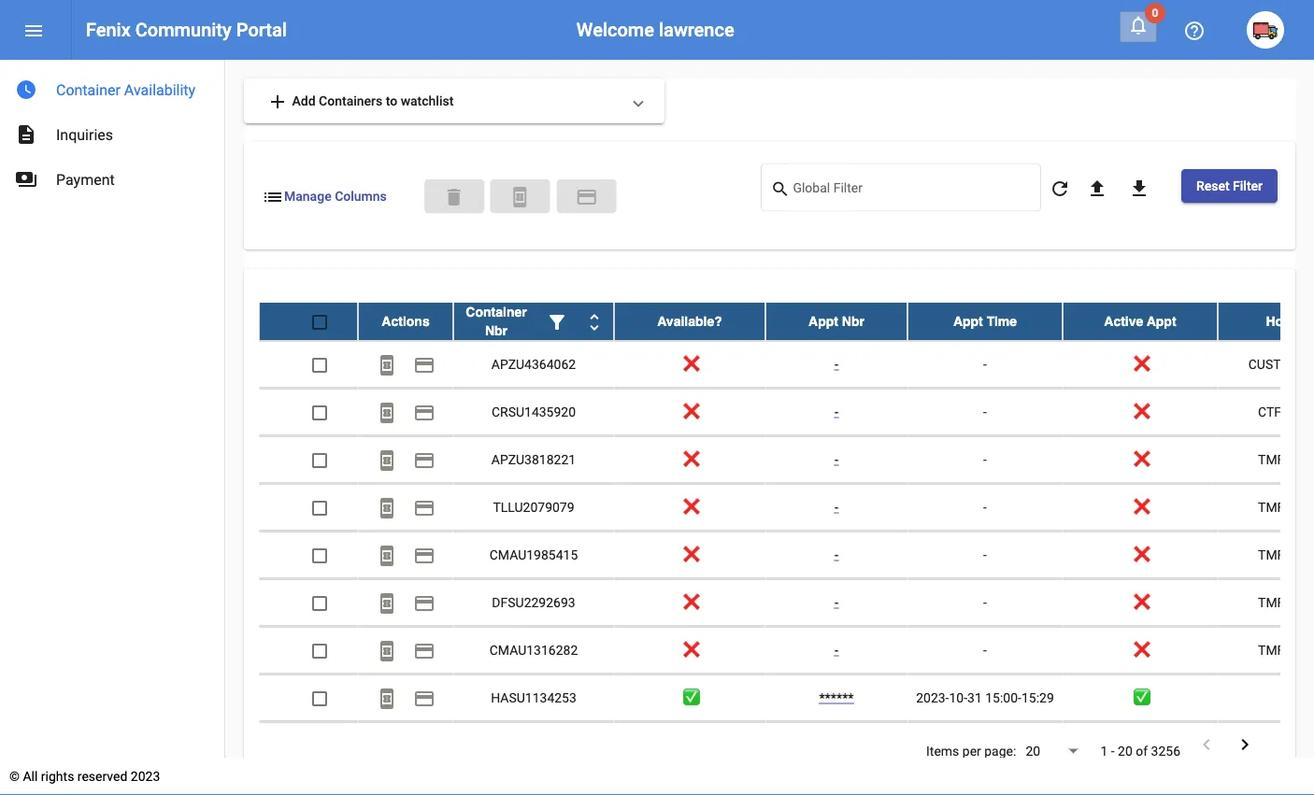 Task type: locate. For each thing, give the bounding box(es) containing it.
payment
[[576, 186, 598, 208], [413, 354, 436, 376], [413, 401, 436, 424], [413, 449, 436, 472], [413, 497, 436, 519], [413, 544, 436, 567], [413, 592, 436, 615], [413, 640, 436, 662], [413, 688, 436, 710]]

- cell for dfsu2292693
[[908, 579, 1063, 626]]

items per page:
[[927, 744, 1017, 759]]

container left filter_alt popup button
[[466, 304, 527, 319]]

filter_alt
[[546, 311, 568, 333]]

3 appt from the left
[[1147, 314, 1177, 329]]

apzu3818221
[[492, 452, 576, 467]]

row containing filter_alt
[[259, 303, 1314, 341]]

grid
[[259, 303, 1314, 770]]

filter
[[1233, 178, 1263, 194]]

holds
[[1266, 314, 1303, 329]]

book_online button for hasu1134253
[[368, 679, 406, 717]]

no color image containing navigate_before
[[1196, 733, 1218, 756]]

book_online for dfsu2292693
[[376, 592, 398, 615]]

notifications_none button
[[1120, 11, 1157, 43]]

container availability
[[56, 81, 196, 99]]

container for availability
[[56, 81, 121, 99]]

menu
[[22, 19, 45, 42]]

nbr
[[842, 314, 865, 329], [485, 323, 508, 338]]

search
[[771, 179, 790, 199]]

file_download
[[1128, 177, 1151, 200]]

add
[[292, 93, 316, 108]]

6 - link from the top
[[835, 595, 839, 610]]

2 tmf- from the top
[[1258, 499, 1288, 515]]

4 - link from the top
[[835, 499, 839, 515]]

payment for cmau1985415
[[413, 544, 436, 567]]

20
[[1026, 744, 1041, 759], [1118, 744, 1133, 759]]

0 vertical spatial container
[[56, 81, 121, 99]]

grid containing filter_alt
[[259, 303, 1314, 770]]

20 left of
[[1118, 744, 1133, 759]]

appt time column header
[[908, 303, 1063, 340]]

help_outline button
[[1176, 11, 1214, 49]]

no color image containing notifications_none
[[1128, 14, 1150, 36]]

2 tmf-hold from the top
[[1258, 499, 1314, 515]]

container for nbr
[[466, 304, 527, 319]]

no color image inside help_outline popup button
[[1184, 19, 1206, 42]]

1 - 20 of 3256
[[1101, 744, 1181, 759]]

payment for dfsu2292693
[[413, 592, 436, 615]]

reset filter
[[1197, 178, 1263, 194]]

book_online button for apzu4364062
[[368, 346, 406, 383]]

❌
[[683, 356, 697, 372], [1134, 356, 1147, 372], [683, 404, 697, 419], [1134, 404, 1147, 419], [683, 452, 697, 467], [1134, 452, 1147, 467], [683, 499, 697, 515], [1134, 499, 1147, 515], [683, 547, 697, 562], [1134, 547, 1147, 562], [683, 595, 697, 610], [1134, 595, 1147, 610], [683, 642, 697, 658], [1134, 642, 1147, 658]]

- cell for cmau1316282
[[908, 627, 1063, 674]]

6 row from the top
[[259, 532, 1314, 579]]

5 row from the top
[[259, 484, 1314, 532]]

1 - link from the top
[[835, 356, 839, 372]]

- link
[[835, 356, 839, 372], [835, 404, 839, 419], [835, 452, 839, 467], [835, 499, 839, 515], [835, 547, 839, 562], [835, 595, 839, 610], [835, 642, 839, 658]]

1 horizontal spatial nbr
[[842, 314, 865, 329]]

0 horizontal spatial 20
[[1026, 744, 1041, 759]]

add
[[266, 91, 289, 113]]

2 20 from the left
[[1118, 744, 1133, 759]]

dfsu2292693
[[492, 595, 576, 610]]

7 row from the top
[[259, 579, 1314, 627]]

no color image
[[22, 19, 45, 42], [266, 91, 289, 113], [15, 168, 37, 191], [1086, 177, 1109, 200], [1128, 177, 1151, 200], [262, 186, 284, 208], [576, 186, 598, 208], [413, 449, 436, 472], [413, 497, 436, 519], [376, 544, 398, 567], [376, 688, 398, 710]]

3 tmf- from the top
[[1258, 547, 1288, 562]]

book_online for hasu1134253
[[376, 688, 398, 710]]

welcome
[[577, 19, 654, 41]]

Global Watchlist Filter field
[[793, 184, 1032, 198]]

book_online button for apzu3818221
[[368, 441, 406, 478]]

- link for crsu1435920
[[835, 404, 839, 419]]

7 - link from the top
[[835, 642, 839, 658]]

0 horizontal spatial appt
[[809, 314, 839, 329]]

delete image
[[443, 186, 465, 208]]

book_online for cmau1316282
[[376, 640, 398, 662]]

availability
[[124, 81, 196, 99]]

delete button
[[424, 179, 484, 213]]

hold for crsu1435920
[[1285, 404, 1314, 419]]

3 row from the top
[[259, 389, 1314, 436]]

nbr inside column header
[[842, 314, 865, 329]]

tmf- for tllu2079079
[[1258, 499, 1288, 515]]

book_online button for dfsu2292693
[[368, 584, 406, 621]]

column header containing filter_alt
[[453, 303, 614, 340]]

navigation
[[0, 60, 224, 202]]

no color image inside refresh button
[[1049, 177, 1071, 200]]

4 row from the top
[[259, 436, 1314, 484]]

file_download button
[[1121, 169, 1158, 207]]

book_online button for cmau1985415
[[368, 536, 406, 574]]

1 horizontal spatial ✅
[[1134, 690, 1147, 705]]

appt
[[809, 314, 839, 329], [953, 314, 983, 329], [1147, 314, 1177, 329]]

2 ✅ from the left
[[1134, 690, 1147, 705]]

5 tmf- from the top
[[1258, 642, 1288, 658]]

7 - cell from the top
[[908, 627, 1063, 674]]

2023-
[[916, 690, 949, 705]]

tmf-hold for dfsu2292693
[[1258, 595, 1314, 610]]

tllu2079079
[[493, 499, 575, 515]]

column header
[[453, 303, 614, 340]]

payment button
[[557, 179, 617, 213], [406, 346, 443, 383], [406, 393, 443, 431], [406, 441, 443, 478], [406, 489, 443, 526], [406, 536, 443, 574], [406, 584, 443, 621], [406, 632, 443, 669], [406, 679, 443, 717]]

3 - link from the top
[[835, 452, 839, 467]]

container up "inquiries"
[[56, 81, 121, 99]]

hold for apzu3818221
[[1288, 452, 1314, 467]]

****** link
[[819, 690, 854, 705]]

-
[[835, 356, 839, 372], [984, 356, 987, 372], [835, 404, 839, 419], [984, 404, 987, 419], [835, 452, 839, 467], [984, 452, 987, 467], [835, 499, 839, 515], [984, 499, 987, 515], [835, 547, 839, 562], [984, 547, 987, 562], [835, 595, 839, 610], [984, 595, 987, 610], [835, 642, 839, 658], [984, 642, 987, 658], [1111, 744, 1115, 759]]

book_online button
[[491, 179, 550, 213], [368, 346, 406, 383], [368, 393, 406, 431], [368, 441, 406, 478], [368, 489, 406, 526], [368, 536, 406, 574], [368, 584, 406, 621], [368, 632, 406, 669], [368, 679, 406, 717]]

reset filter button
[[1182, 169, 1278, 203]]

1 tmf-hold from the top
[[1258, 452, 1314, 467]]

- cell
[[908, 341, 1063, 388], [908, 389, 1063, 435], [908, 436, 1063, 483], [908, 484, 1063, 531], [908, 532, 1063, 578], [908, 579, 1063, 626], [908, 627, 1063, 674]]

payment button for apzu3818221
[[406, 441, 443, 478]]

row
[[259, 303, 1314, 341], [259, 341, 1314, 389], [259, 389, 1314, 436], [259, 436, 1314, 484], [259, 484, 1314, 532], [259, 532, 1314, 579], [259, 579, 1314, 627], [259, 627, 1314, 675], [259, 675, 1314, 722], [259, 722, 1314, 770]]

notifications_none
[[1128, 14, 1150, 36]]

no color image containing filter_alt
[[546, 311, 568, 333]]

no color image inside navigate_before "button"
[[1196, 733, 1218, 756]]

book_online for cmau1985415
[[376, 544, 398, 567]]

container
[[56, 81, 121, 99], [466, 304, 527, 319]]

ctf-hold
[[1258, 404, 1314, 419]]

of
[[1136, 744, 1148, 759]]

✅
[[683, 690, 697, 705], [1134, 690, 1147, 705]]

help_outline
[[1184, 19, 1206, 42]]

tmf- for dfsu2292693
[[1258, 595, 1288, 610]]

tmf-hold for cmau1985415
[[1258, 547, 1314, 562]]

6 - cell from the top
[[908, 579, 1063, 626]]

payment button for hasu1134253
[[406, 679, 443, 717]]

no color image containing menu
[[22, 19, 45, 42]]

no color image inside unfold_more button
[[583, 311, 606, 333]]

cell
[[1218, 675, 1314, 721], [259, 722, 358, 769], [358, 722, 453, 769], [453, 722, 614, 769], [614, 722, 766, 769], [766, 722, 908, 769], [908, 722, 1063, 769], [1063, 722, 1218, 769], [1218, 722, 1314, 769]]

fenix community portal
[[86, 19, 287, 41]]

book_online
[[509, 186, 532, 208], [376, 354, 398, 376], [376, 401, 398, 424], [376, 449, 398, 472], [376, 497, 398, 519], [376, 544, 398, 567], [376, 592, 398, 615], [376, 640, 398, 662], [376, 688, 398, 710]]

5 tmf-hold from the top
[[1258, 642, 1314, 658]]

container nbr
[[466, 304, 527, 338]]

hold for cmau1316282
[[1288, 642, 1314, 658]]

no color image containing file_download
[[1128, 177, 1151, 200]]

crsu1435920
[[492, 404, 576, 419]]

book_online for tllu2079079
[[376, 497, 398, 519]]

payment button for dfsu2292693
[[406, 584, 443, 621]]

unfold_more button
[[576, 303, 613, 340]]

available? column header
[[614, 303, 766, 340]]

no color image containing unfold_more
[[583, 311, 606, 333]]

4 - cell from the top
[[908, 484, 1063, 531]]

1 horizontal spatial 20
[[1118, 744, 1133, 759]]

1 appt from the left
[[809, 314, 839, 329]]

available?
[[657, 314, 722, 329]]

tmf-
[[1258, 452, 1288, 467], [1258, 499, 1288, 515], [1258, 547, 1288, 562], [1258, 595, 1288, 610], [1258, 642, 1288, 658]]

payment for hasu1134253
[[413, 688, 436, 710]]

1 tmf- from the top
[[1258, 452, 1288, 467]]

2 row from the top
[[259, 341, 1314, 389]]

4 tmf- from the top
[[1258, 595, 1288, 610]]

nbr inside container nbr
[[485, 323, 508, 338]]

0 horizontal spatial container
[[56, 81, 121, 99]]

no color image
[[1128, 14, 1150, 36], [1184, 19, 1206, 42], [15, 79, 37, 101], [15, 123, 37, 146], [1049, 177, 1071, 200], [771, 178, 793, 201], [509, 186, 532, 208], [546, 311, 568, 333], [583, 311, 606, 333], [376, 354, 398, 376], [413, 354, 436, 376], [376, 401, 398, 424], [413, 401, 436, 424], [376, 449, 398, 472], [376, 497, 398, 519], [413, 544, 436, 567], [376, 592, 398, 615], [413, 592, 436, 615], [376, 640, 398, 662], [413, 640, 436, 662], [413, 688, 436, 710], [1196, 733, 1218, 756], [1234, 733, 1257, 756]]

1 - cell from the top
[[908, 341, 1063, 388]]

tmf- for cmau1316282
[[1258, 642, 1288, 658]]

2023
[[131, 769, 160, 784]]

tmf- for cmau1985415
[[1258, 547, 1288, 562]]

2 - link from the top
[[835, 404, 839, 419]]

hold for tllu2079079
[[1288, 499, 1314, 515]]

2 - cell from the top
[[908, 389, 1063, 435]]

no color image containing add
[[266, 91, 289, 113]]

0 horizontal spatial nbr
[[485, 323, 508, 338]]

no color image containing navigate_next
[[1234, 733, 1257, 756]]

reset
[[1197, 178, 1230, 194]]

no color image containing payments
[[15, 168, 37, 191]]

- cell for apzu3818221
[[908, 436, 1063, 483]]

15:00-
[[986, 690, 1022, 705]]

1 vertical spatial container
[[466, 304, 527, 319]]

no color image containing help_outline
[[1184, 19, 1206, 42]]

no color image containing description
[[15, 123, 37, 146]]

watchlist
[[401, 93, 454, 108]]

9 row from the top
[[259, 675, 1314, 722]]

1 horizontal spatial appt
[[953, 314, 983, 329]]

no color image containing file_upload
[[1086, 177, 1109, 200]]

appt for appt time
[[953, 314, 983, 329]]

© all rights reserved 2023
[[9, 769, 160, 784]]

20 right the page: at the bottom right of the page
[[1026, 744, 1041, 759]]

hold
[[1285, 404, 1314, 419], [1288, 452, 1314, 467], [1288, 499, 1314, 515], [1288, 547, 1314, 562], [1288, 595, 1314, 610], [1288, 642, 1314, 658]]

2 appt from the left
[[953, 314, 983, 329]]

appt for appt nbr
[[809, 314, 839, 329]]

2023-10-31 15:00-15:29
[[916, 690, 1054, 705]]

1 row from the top
[[259, 303, 1314, 341]]

3 tmf-hold from the top
[[1258, 547, 1314, 562]]

10 row from the top
[[259, 722, 1314, 770]]

file_upload
[[1086, 177, 1109, 200]]

payment for cmau1316282
[[413, 640, 436, 662]]

delete
[[443, 186, 465, 208]]

no color image containing refresh
[[1049, 177, 1071, 200]]

file_upload button
[[1079, 169, 1116, 207]]

1 horizontal spatial container
[[466, 304, 527, 319]]

5 - link from the top
[[835, 547, 839, 562]]

- cell for apzu4364062
[[908, 341, 1063, 388]]

menu button
[[15, 11, 52, 49]]

items
[[927, 744, 960, 759]]

0 horizontal spatial ✅
[[683, 690, 697, 705]]

4 tmf-hold from the top
[[1258, 595, 1314, 610]]

payment for apzu3818221
[[413, 449, 436, 472]]

no color image inside file_download button
[[1128, 177, 1151, 200]]

5 - cell from the top
[[908, 532, 1063, 578]]

2 horizontal spatial appt
[[1147, 314, 1177, 329]]

book_online for apzu3818221
[[376, 449, 398, 472]]

3 - cell from the top
[[908, 436, 1063, 483]]

customs,b
[[1249, 356, 1314, 372]]



Task type: vqa. For each thing, say whether or not it's contained in the screenshot.


Task type: describe. For each thing, give the bounding box(es) containing it.
payment
[[56, 171, 115, 188]]

no color image inside navigate_next button
[[1234, 733, 1257, 756]]

inquiries
[[56, 126, 113, 144]]

10-
[[949, 690, 968, 705]]

apzu4364062
[[492, 356, 576, 372]]

payment button for cmau1316282
[[406, 632, 443, 669]]

rights
[[41, 769, 74, 784]]

refresh
[[1049, 177, 1071, 200]]

all
[[23, 769, 38, 784]]

navigation containing watch_later
[[0, 60, 224, 202]]

payments
[[15, 168, 37, 191]]

no color image inside the notifications_none popup button
[[1128, 14, 1150, 36]]

- cell for crsu1435920
[[908, 389, 1063, 435]]

15:29
[[1022, 690, 1054, 705]]

containers
[[319, 93, 383, 108]]

per
[[963, 744, 981, 759]]

payment button for tllu2079079
[[406, 489, 443, 526]]

active appt column header
[[1063, 303, 1218, 340]]

actions
[[382, 314, 430, 329]]

- cell for tllu2079079
[[908, 484, 1063, 531]]

cmau1985415
[[490, 547, 578, 562]]

navigate_before
[[1196, 733, 1218, 756]]

to
[[386, 93, 397, 108]]

description
[[15, 123, 37, 146]]

- link for cmau1316282
[[835, 642, 839, 658]]

no color image inside file_upload button
[[1086, 177, 1109, 200]]

columns
[[335, 189, 387, 204]]

1 20 from the left
[[1026, 744, 1041, 759]]

time
[[987, 314, 1017, 329]]

lawrence
[[659, 19, 735, 41]]

ctf-
[[1258, 404, 1285, 419]]

add add containers to watchlist
[[266, 91, 454, 113]]

hold for cmau1985415
[[1288, 547, 1314, 562]]

- link for dfsu2292693
[[835, 595, 839, 610]]

fenix
[[86, 19, 131, 41]]

tmf- for apzu3818221
[[1258, 452, 1288, 467]]

- link for cmau1985415
[[835, 547, 839, 562]]

no color image containing watch_later
[[15, 79, 37, 101]]

book_online button for crsu1435920
[[368, 393, 406, 431]]

book_online for crsu1435920
[[376, 401, 398, 424]]

1 ✅ from the left
[[683, 690, 697, 705]]

unfold_more
[[583, 311, 606, 333]]

active
[[1104, 314, 1144, 329]]

nbr for appt nbr
[[842, 314, 865, 329]]

navigate_next button
[[1228, 733, 1262, 760]]

- link for apzu3818221
[[835, 452, 839, 467]]

watch_later
[[15, 79, 37, 101]]

©
[[9, 769, 20, 784]]

manage
[[284, 189, 332, 204]]

31
[[968, 690, 982, 705]]

******
[[819, 690, 854, 705]]

payment for crsu1435920
[[413, 401, 436, 424]]

hasu1134253
[[491, 690, 577, 705]]

appt time
[[953, 314, 1017, 329]]

1
[[1101, 744, 1108, 759]]

book_online for apzu4364062
[[376, 354, 398, 376]]

payment button for cmau1985415
[[406, 536, 443, 574]]

reserved
[[77, 769, 127, 784]]

holds column header
[[1218, 303, 1314, 340]]

portal
[[236, 19, 287, 41]]

list
[[262, 186, 284, 208]]

list manage columns
[[262, 186, 387, 208]]

no color image containing search
[[771, 178, 793, 201]]

payment for apzu4364062
[[413, 354, 436, 376]]

hold for dfsu2292693
[[1288, 595, 1314, 610]]

3256
[[1151, 744, 1181, 759]]

community
[[135, 19, 232, 41]]

appt nbr
[[809, 314, 865, 329]]

book_online button for cmau1316282
[[368, 632, 406, 669]]

no color image inside filter_alt popup button
[[546, 311, 568, 333]]

nbr for container nbr
[[485, 323, 508, 338]]

- link for tllu2079079
[[835, 499, 839, 515]]

tmf-hold for cmau1316282
[[1258, 642, 1314, 658]]

navigate_next
[[1234, 733, 1257, 756]]

- link for apzu4364062
[[835, 356, 839, 372]]

payment button for crsu1435920
[[406, 393, 443, 431]]

payment for tllu2079079
[[413, 497, 436, 519]]

cmau1316282
[[490, 642, 578, 658]]

page:
[[985, 744, 1017, 759]]

active appt
[[1104, 314, 1177, 329]]

tmf-hold for tllu2079079
[[1258, 499, 1314, 515]]

no color image inside menu button
[[22, 19, 45, 42]]

appt nbr column header
[[766, 303, 908, 340]]

no color image containing list
[[262, 186, 284, 208]]

filter_alt button
[[539, 303, 576, 340]]

book_online button for tllu2079079
[[368, 489, 406, 526]]

navigate_before button
[[1190, 733, 1224, 760]]

tmf-hold for apzu3818221
[[1258, 452, 1314, 467]]

8 row from the top
[[259, 627, 1314, 675]]

welcome lawrence
[[577, 19, 735, 41]]

- cell for cmau1985415
[[908, 532, 1063, 578]]

payment button for apzu4364062
[[406, 346, 443, 383]]

actions column header
[[358, 303, 453, 340]]

refresh button
[[1041, 169, 1079, 207]]



